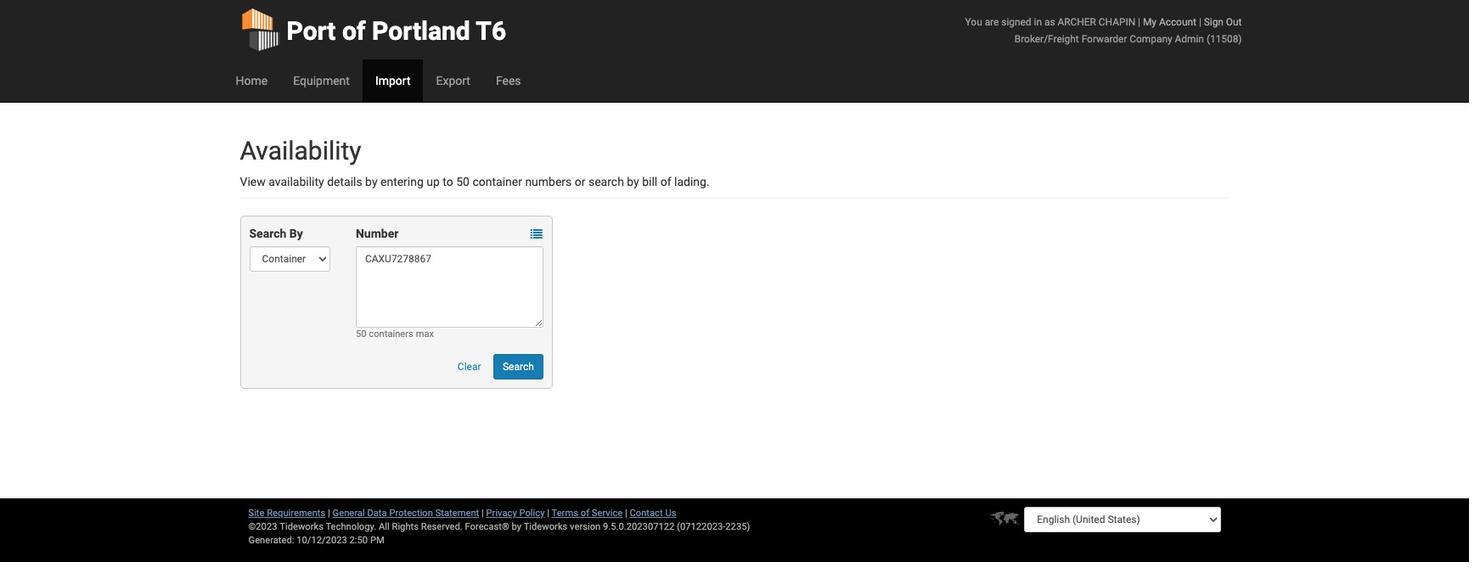 Task type: describe. For each thing, give the bounding box(es) containing it.
import
[[375, 74, 411, 87]]

of inside site requirements | general data protection statement | privacy policy | terms of service | contact us ©2023 tideworks technology. all rights reserved. forecast® by tideworks version 9.5.0.202307122 (07122023-2235) generated: 10/12/2023 2:50 pm
[[581, 508, 589, 519]]

pm
[[370, 535, 384, 546]]

view availability details by entering up to 50 container numbers or search by bill of lading.
[[240, 175, 710, 189]]

sign out link
[[1204, 16, 1242, 28]]

protection
[[389, 508, 433, 519]]

1 horizontal spatial 50
[[456, 175, 470, 189]]

my account link
[[1143, 16, 1196, 28]]

data
[[367, 508, 387, 519]]

home button
[[223, 59, 280, 102]]

port of portland t6 link
[[240, 0, 506, 59]]

company
[[1130, 33, 1172, 45]]

port of portland t6
[[287, 16, 506, 46]]

2:50
[[349, 535, 368, 546]]

tideworks
[[524, 521, 568, 532]]

| up tideworks
[[547, 508, 549, 519]]

(11508)
[[1207, 33, 1242, 45]]

contact us link
[[630, 508, 676, 519]]

rights
[[392, 521, 419, 532]]

by
[[289, 227, 303, 240]]

containers
[[369, 329, 413, 340]]

| up 9.5.0.202307122 at left bottom
[[625, 508, 627, 519]]

signed
[[1001, 16, 1031, 28]]

generated:
[[248, 535, 294, 546]]

you
[[965, 16, 982, 28]]

as
[[1044, 16, 1055, 28]]

availability
[[269, 175, 324, 189]]

number
[[356, 227, 399, 240]]

are
[[985, 16, 999, 28]]

site
[[248, 508, 264, 519]]

details
[[327, 175, 362, 189]]

max
[[416, 329, 434, 340]]

contact
[[630, 508, 663, 519]]

availability
[[240, 136, 361, 166]]

1 vertical spatial 50
[[356, 329, 366, 340]]

clear
[[458, 361, 481, 373]]

import button
[[363, 59, 423, 102]]

terms
[[552, 508, 578, 519]]

sign
[[1204, 16, 1224, 28]]

search
[[588, 175, 624, 189]]

Number text field
[[356, 246, 543, 328]]

general
[[333, 508, 365, 519]]

home
[[236, 74, 268, 87]]

t6
[[476, 16, 506, 46]]

export button
[[423, 59, 483, 102]]

10/12/2023
[[297, 535, 347, 546]]

lading.
[[674, 175, 710, 189]]

account
[[1159, 16, 1196, 28]]



Task type: locate. For each thing, give the bounding box(es) containing it.
show list image
[[531, 229, 542, 241]]

forecast®
[[465, 521, 509, 532]]

search button
[[493, 354, 543, 380]]

of
[[342, 16, 366, 46], [660, 175, 671, 189], [581, 508, 589, 519]]

1 vertical spatial search
[[503, 361, 534, 373]]

in
[[1034, 16, 1042, 28]]

0 horizontal spatial by
[[365, 175, 377, 189]]

50 right "to"
[[456, 175, 470, 189]]

0 vertical spatial search
[[249, 227, 286, 240]]

privacy
[[486, 508, 517, 519]]

version
[[570, 521, 601, 532]]

50
[[456, 175, 470, 189], [356, 329, 366, 340]]

my
[[1143, 16, 1157, 28]]

by
[[365, 175, 377, 189], [627, 175, 639, 189], [512, 521, 521, 532]]

| left sign on the right top
[[1199, 16, 1201, 28]]

0 vertical spatial of
[[342, 16, 366, 46]]

(07122023-
[[677, 521, 725, 532]]

site requirements | general data protection statement | privacy policy | terms of service | contact us ©2023 tideworks technology. all rights reserved. forecast® by tideworks version 9.5.0.202307122 (07122023-2235) generated: 10/12/2023 2:50 pm
[[248, 508, 750, 546]]

search
[[249, 227, 286, 240], [503, 361, 534, 373]]

1 vertical spatial of
[[660, 175, 671, 189]]

fees
[[496, 74, 521, 87]]

requirements
[[267, 508, 325, 519]]

reserved.
[[421, 521, 463, 532]]

chapin
[[1099, 16, 1135, 28]]

export
[[436, 74, 470, 87]]

2 horizontal spatial of
[[660, 175, 671, 189]]

all
[[379, 521, 390, 532]]

forwarder
[[1081, 33, 1127, 45]]

by inside site requirements | general data protection statement | privacy policy | terms of service | contact us ©2023 tideworks technology. all rights reserved. forecast® by tideworks version 9.5.0.202307122 (07122023-2235) generated: 10/12/2023 2:50 pm
[[512, 521, 521, 532]]

1 horizontal spatial of
[[581, 508, 589, 519]]

of right bill
[[660, 175, 671, 189]]

privacy policy link
[[486, 508, 545, 519]]

0 horizontal spatial search
[[249, 227, 286, 240]]

©2023 tideworks
[[248, 521, 323, 532]]

0 vertical spatial 50
[[456, 175, 470, 189]]

fees button
[[483, 59, 534, 102]]

us
[[665, 508, 676, 519]]

0 horizontal spatial of
[[342, 16, 366, 46]]

equipment
[[293, 74, 350, 87]]

entering
[[380, 175, 424, 189]]

2 horizontal spatial by
[[627, 175, 639, 189]]

| left general at the left of page
[[328, 508, 330, 519]]

or
[[575, 175, 585, 189]]

search inside button
[[503, 361, 534, 373]]

search right clear button
[[503, 361, 534, 373]]

2 vertical spatial of
[[581, 508, 589, 519]]

0 horizontal spatial 50
[[356, 329, 366, 340]]

to
[[443, 175, 453, 189]]

service
[[592, 508, 623, 519]]

equipment button
[[280, 59, 363, 102]]

technology.
[[326, 521, 376, 532]]

| left my
[[1138, 16, 1140, 28]]

out
[[1226, 16, 1242, 28]]

broker/freight
[[1015, 33, 1079, 45]]

general data protection statement link
[[333, 508, 479, 519]]

9.5.0.202307122
[[603, 521, 675, 532]]

by down the privacy policy link
[[512, 521, 521, 532]]

portland
[[372, 16, 470, 46]]

port
[[287, 16, 336, 46]]

by left bill
[[627, 175, 639, 189]]

policy
[[519, 508, 545, 519]]

1 horizontal spatial search
[[503, 361, 534, 373]]

container
[[472, 175, 522, 189]]

bill
[[642, 175, 657, 189]]

2235)
[[725, 521, 750, 532]]

clear button
[[448, 354, 490, 380]]

search for search by
[[249, 227, 286, 240]]

50 left containers
[[356, 329, 366, 340]]

terms of service link
[[552, 508, 623, 519]]

50 containers max
[[356, 329, 434, 340]]

site requirements link
[[248, 508, 325, 519]]

search left by
[[249, 227, 286, 240]]

of right port
[[342, 16, 366, 46]]

|
[[1138, 16, 1140, 28], [1199, 16, 1201, 28], [328, 508, 330, 519], [481, 508, 484, 519], [547, 508, 549, 519], [625, 508, 627, 519]]

1 horizontal spatial by
[[512, 521, 521, 532]]

you are signed in as archer chapin | my account | sign out broker/freight forwarder company admin (11508)
[[965, 16, 1242, 45]]

archer
[[1058, 16, 1096, 28]]

view
[[240, 175, 266, 189]]

search for search
[[503, 361, 534, 373]]

by right the details
[[365, 175, 377, 189]]

admin
[[1175, 33, 1204, 45]]

search by
[[249, 227, 303, 240]]

up
[[427, 175, 440, 189]]

| up forecast®
[[481, 508, 484, 519]]

numbers
[[525, 175, 572, 189]]

statement
[[435, 508, 479, 519]]

of up version
[[581, 508, 589, 519]]



Task type: vqa. For each thing, say whether or not it's contained in the screenshot.
privacy policy link
yes



